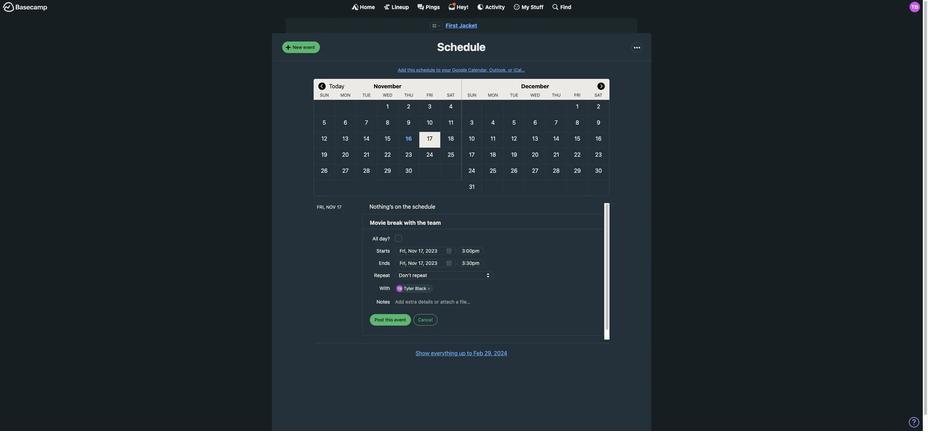 Task type: locate. For each thing, give the bounding box(es) containing it.
2 sat from the left
[[595, 93, 603, 98]]

switch accounts image
[[3, 2, 47, 13]]

to right up
[[467, 350, 472, 357]]

2 sun from the left
[[468, 93, 477, 98]]

1 vertical spatial to
[[467, 350, 472, 357]]

choose date… field for ends
[[395, 259, 456, 267]]

1 horizontal spatial sun
[[468, 93, 477, 98]]

0 horizontal spatial wed
[[383, 93, 393, 98]]

0 horizontal spatial mon
[[341, 93, 351, 98]]

Choose date… field
[[395, 247, 456, 255], [395, 259, 456, 267]]

mon down outlook,
[[488, 93, 498, 98]]

2 fri from the left
[[575, 93, 581, 98]]

mon for december
[[488, 93, 498, 98]]

black
[[415, 286, 427, 291]]

outlook,
[[490, 67, 507, 73]]

with
[[380, 285, 390, 291]]

post
[[375, 317, 384, 322]]

add this schedule to your google calendar, outlook, or ical… link
[[398, 67, 525, 73]]

2 wed from the left
[[531, 93, 540, 98]]

0 horizontal spatial sun
[[320, 93, 329, 98]]

lineup link
[[384, 3, 409, 10]]

1 horizontal spatial to
[[467, 350, 472, 357]]

event right post
[[395, 317, 406, 322]]

1 horizontal spatial mon
[[488, 93, 498, 98]]

this right post
[[386, 317, 393, 322]]

0 horizontal spatial this
[[386, 317, 393, 322]]

1 vertical spatial pick a time… field
[[458, 259, 484, 267]]

november
[[374, 83, 402, 89]]

1 vertical spatial this
[[386, 317, 393, 322]]

or
[[508, 67, 513, 73]]

0 horizontal spatial to
[[437, 67, 441, 73]]

1 choose date… field from the top
[[395, 247, 456, 255]]

fri, nov 17
[[317, 205, 342, 210]]

post this event
[[375, 317, 406, 322]]

hey! button
[[449, 2, 469, 10]]

this for post
[[386, 317, 393, 322]]

find
[[561, 4, 572, 10]]

event inside post this event button
[[395, 317, 406, 322]]

this
[[408, 67, 415, 73], [386, 317, 393, 322]]

sun left today link
[[320, 93, 329, 98]]

1 vertical spatial event
[[395, 317, 406, 322]]

1 tue from the left
[[363, 93, 371, 98]]

0 horizontal spatial thu
[[405, 93, 413, 98]]

0 horizontal spatial sat
[[447, 93, 455, 98]]

2 mon from the left
[[488, 93, 498, 98]]

sun down calendar,
[[468, 93, 477, 98]]

nothing's on the schedule
[[370, 204, 436, 210]]

2 pick a time… field from the top
[[458, 259, 484, 267]]

fri
[[427, 93, 433, 98], [575, 93, 581, 98]]

tue right today link
[[363, 93, 371, 98]]

0 vertical spatial choose date… field
[[395, 247, 456, 255]]

the
[[403, 204, 411, 210]]

calendar,
[[469, 67, 488, 73]]

0 vertical spatial to
[[437, 67, 441, 73]]

ical…
[[514, 67, 525, 73]]

With text field
[[433, 284, 597, 293]]

to left your
[[437, 67, 441, 73]]

0 horizontal spatial tue
[[363, 93, 371, 98]]

google
[[452, 67, 467, 73]]

2 tue from the left
[[510, 93, 519, 98]]

schedule right the
[[413, 204, 436, 210]]

new
[[293, 44, 302, 50]]

1 horizontal spatial wed
[[531, 93, 540, 98]]

my
[[522, 4, 530, 10]]

2 thu from the left
[[552, 93, 561, 98]]

wed down november
[[383, 93, 393, 98]]

1 horizontal spatial this
[[408, 67, 415, 73]]

all day?
[[373, 236, 390, 242]]

to for up
[[467, 350, 472, 357]]

to inside button
[[467, 350, 472, 357]]

this inside button
[[386, 317, 393, 322]]

1 pick a time… field from the top
[[458, 247, 484, 255]]

mon down today
[[341, 93, 351, 98]]

tue down or at right
[[510, 93, 519, 98]]

thu
[[405, 93, 413, 98], [552, 93, 561, 98]]

× link
[[426, 286, 433, 292]]

1 horizontal spatial tue
[[510, 93, 519, 98]]

up
[[459, 350, 466, 357]]

notes
[[377, 299, 390, 305]]

wed down december
[[531, 93, 540, 98]]

1 sat from the left
[[447, 93, 455, 98]]

tyler black image
[[910, 2, 921, 12]]

0 vertical spatial this
[[408, 67, 415, 73]]

0 horizontal spatial fri
[[427, 93, 433, 98]]

schedule
[[416, 67, 435, 73], [413, 204, 436, 210]]

this for add
[[408, 67, 415, 73]]

sun
[[320, 93, 329, 98], [468, 93, 477, 98]]

today link
[[329, 79, 345, 93]]

event right new
[[303, 44, 315, 50]]

1 fri from the left
[[427, 93, 433, 98]]

1 horizontal spatial thu
[[552, 93, 561, 98]]

fri for november
[[427, 93, 433, 98]]

1 horizontal spatial event
[[395, 317, 406, 322]]

0 vertical spatial pick a time… field
[[458, 247, 484, 255]]

1 wed from the left
[[383, 93, 393, 98]]

2024
[[494, 350, 508, 357]]

pings
[[426, 4, 440, 10]]

1 vertical spatial choose date… field
[[395, 259, 456, 267]]

event inside the 'new event' link
[[303, 44, 315, 50]]

1 horizontal spatial sat
[[595, 93, 603, 98]]

main element
[[0, 0, 923, 14]]

1 thu from the left
[[405, 93, 413, 98]]

sun for december
[[468, 93, 477, 98]]

tue for december
[[510, 93, 519, 98]]

jacket
[[459, 22, 478, 29]]

repeat
[[374, 272, 390, 278]]

today
[[329, 83, 345, 89]]

1 sun from the left
[[320, 93, 329, 98]]

nothing's
[[370, 204, 394, 210]]

1 mon from the left
[[341, 93, 351, 98]]

stuff
[[531, 4, 544, 10]]

event
[[303, 44, 315, 50], [395, 317, 406, 322]]

Type the name of the event… text field
[[370, 218, 597, 227]]

home
[[360, 4, 375, 10]]

tyler black ×
[[404, 286, 431, 291]]

to
[[437, 67, 441, 73], [467, 350, 472, 357]]

wed for november
[[383, 93, 393, 98]]

schedule left your
[[416, 67, 435, 73]]

home link
[[352, 3, 375, 10]]

my stuff
[[522, 4, 544, 10]]

Pick a time… field
[[458, 247, 484, 255], [458, 259, 484, 267]]

hey!
[[457, 4, 469, 10]]

1 horizontal spatial fri
[[575, 93, 581, 98]]

tue
[[363, 93, 371, 98], [510, 93, 519, 98]]

on
[[395, 204, 402, 210]]

show
[[416, 350, 430, 357]]

wed
[[383, 93, 393, 98], [531, 93, 540, 98]]

0 horizontal spatial event
[[303, 44, 315, 50]]

2 choose date… field from the top
[[395, 259, 456, 267]]

this right add
[[408, 67, 415, 73]]

lineup
[[392, 4, 409, 10]]

0 vertical spatial event
[[303, 44, 315, 50]]

sat
[[447, 93, 455, 98], [595, 93, 603, 98]]

first jacket link
[[446, 22, 478, 29]]

find button
[[552, 3, 572, 10]]

mon
[[341, 93, 351, 98], [488, 93, 498, 98]]



Task type: vqa. For each thing, say whether or not it's contained in the screenshot.
you
no



Task type: describe. For each thing, give the bounding box(es) containing it.
thu for december
[[552, 93, 561, 98]]

show        everything      up to        feb 29, 2024
[[416, 350, 508, 357]]

add
[[398, 67, 406, 73]]

×
[[428, 286, 431, 291]]

sun for november
[[320, 93, 329, 98]]

fri for december
[[575, 93, 581, 98]]

nov
[[326, 205, 336, 210]]

your
[[442, 67, 451, 73]]

29,
[[485, 350, 493, 357]]

1 vertical spatial schedule
[[413, 204, 436, 210]]

activity
[[486, 4, 505, 10]]

mon for november
[[341, 93, 351, 98]]

day?
[[380, 236, 390, 242]]

my stuff button
[[514, 3, 544, 10]]

december
[[522, 83, 550, 89]]

to for schedule
[[437, 67, 441, 73]]

everything
[[431, 350, 458, 357]]

first jacket
[[446, 22, 478, 29]]

Notes text field
[[395, 296, 597, 308]]

choose date… field for starts
[[395, 247, 456, 255]]

starts
[[377, 248, 390, 254]]

0 vertical spatial schedule
[[416, 67, 435, 73]]

sat for november
[[447, 93, 455, 98]]

fri,
[[317, 205, 325, 210]]

cancel
[[418, 317, 433, 322]]

sat for december
[[595, 93, 603, 98]]

new event
[[293, 44, 315, 50]]

new event link
[[282, 42, 320, 53]]

post this event button
[[370, 314, 411, 326]]

schedule
[[438, 40, 486, 54]]

feb
[[474, 350, 483, 357]]

tyler
[[404, 286, 414, 291]]

pick a time… field for starts
[[458, 247, 484, 255]]

show        everything      up to        feb 29, 2024 button
[[416, 349, 508, 358]]

17
[[337, 205, 342, 210]]

tue for november
[[363, 93, 371, 98]]

wed for december
[[531, 93, 540, 98]]

add this schedule to your google calendar, outlook, or ical…
[[398, 67, 525, 73]]

pick a time… field for ends
[[458, 259, 484, 267]]

all
[[373, 236, 378, 242]]

pings button
[[418, 3, 440, 10]]

first
[[446, 22, 458, 29]]

activity link
[[477, 3, 505, 10]]

cancel button
[[414, 314, 438, 326]]

ends
[[379, 260, 390, 266]]

thu for november
[[405, 93, 413, 98]]



